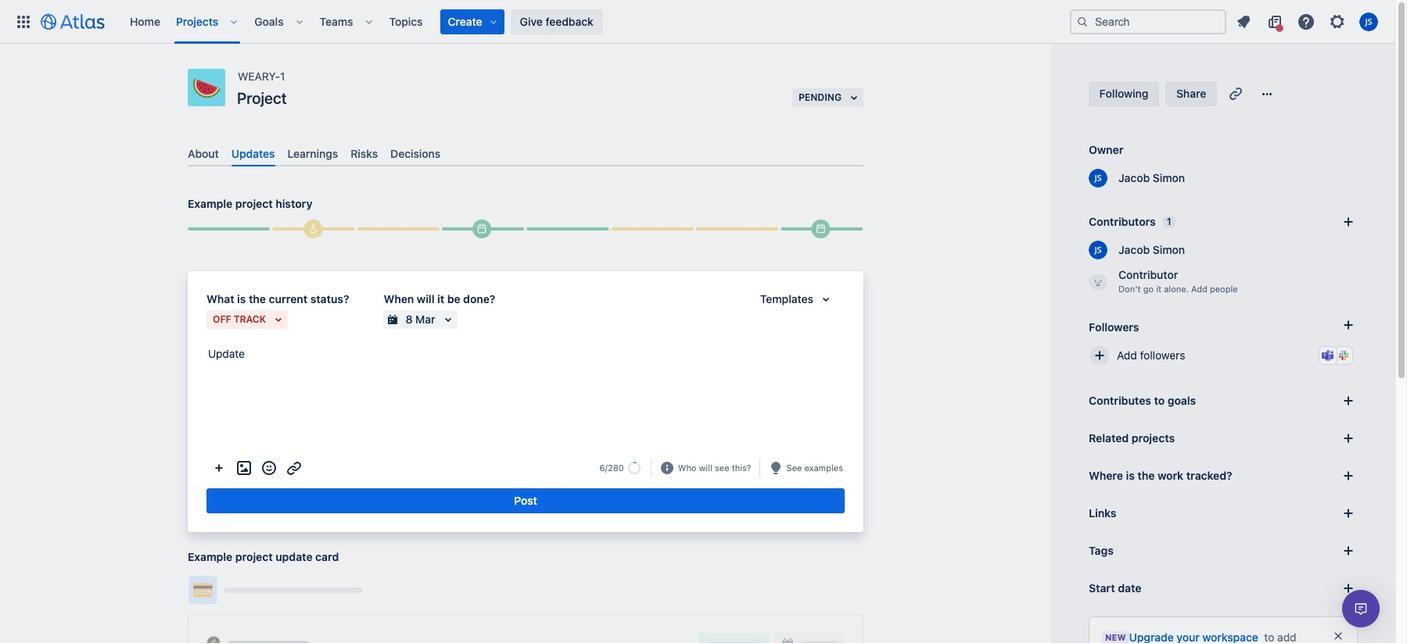 Task type: vqa. For each thing, say whether or not it's contained in the screenshot.
WEARY-1 Project
yes



Task type: locate. For each thing, give the bounding box(es) containing it.
the left work
[[1138, 469, 1155, 483]]

add follower image
[[1091, 347, 1109, 365]]

feedback
[[546, 14, 594, 28]]

8 mar button
[[384, 311, 457, 329]]

don't
[[1119, 284, 1141, 294]]

tracked?
[[1187, 469, 1233, 483]]

will up mar
[[417, 293, 435, 306]]

0 vertical spatial the
[[249, 293, 266, 306]]

1 horizontal spatial add
[[1192, 284, 1208, 294]]

will for who
[[699, 463, 713, 473]]

teams
[[320, 14, 353, 28]]

is for where
[[1126, 469, 1135, 483]]

1 vertical spatial will
[[699, 463, 713, 473]]

templates button
[[751, 290, 845, 309]]

topics link
[[385, 9, 428, 34]]

0 horizontal spatial the
[[249, 293, 266, 306]]

post button
[[207, 489, 845, 514]]

when
[[384, 293, 414, 306]]

is for what
[[237, 293, 246, 306]]

done?
[[463, 293, 496, 306]]

more actions image
[[210, 459, 228, 478]]

where
[[1089, 469, 1124, 483]]

tab list containing about
[[182, 141, 870, 167]]

give
[[520, 14, 543, 28]]

will left see
[[699, 463, 713, 473]]

1 inside weary-1 project
[[280, 70, 285, 83]]

it right 'go'
[[1156, 284, 1162, 294]]

goals
[[1168, 394, 1196, 408]]

1 vertical spatial project
[[235, 551, 273, 564]]

0 horizontal spatial is
[[237, 293, 246, 306]]

the up track
[[249, 293, 266, 306]]

project for update
[[235, 551, 273, 564]]

add right add follower image
[[1117, 349, 1137, 362]]

about
[[188, 147, 219, 160]]

share
[[1177, 87, 1207, 100]]

the
[[249, 293, 266, 306], [1138, 469, 1155, 483]]

track
[[234, 314, 266, 326]]

decisions
[[390, 147, 441, 160]]

0 vertical spatial add
[[1192, 284, 1208, 294]]

1 horizontal spatial it
[[1156, 284, 1162, 294]]

1 horizontal spatial the
[[1138, 469, 1155, 483]]

following
[[1100, 87, 1149, 100]]

example
[[188, 197, 233, 211], [188, 551, 233, 564]]

banner containing home
[[0, 0, 1396, 44]]

when will it be done?
[[384, 293, 496, 306]]

project
[[235, 197, 273, 211], [235, 551, 273, 564]]

weary-
[[238, 70, 280, 83]]

close banner image
[[1332, 631, 1345, 643]]

2 example from the top
[[188, 551, 233, 564]]

0 vertical spatial example
[[188, 197, 233, 211]]

1 vertical spatial 1
[[1167, 216, 1172, 228]]

0 horizontal spatial 1
[[280, 70, 285, 83]]

related projects
[[1089, 432, 1175, 445]]

project left 'history'
[[235, 197, 273, 211]]

new link
[[1102, 631, 1259, 644]]

to
[[1154, 394, 1165, 408]]

who
[[678, 463, 697, 473]]

people
[[1210, 284, 1238, 294]]

0 horizontal spatial add
[[1117, 349, 1137, 362]]

what is the current status?
[[207, 293, 349, 306]]

off track button
[[207, 311, 288, 329]]

is
[[237, 293, 246, 306], [1126, 469, 1135, 483]]

alone.
[[1164, 284, 1189, 294]]

1 vertical spatial add
[[1117, 349, 1137, 362]]

share button
[[1166, 81, 1218, 106]]

update
[[276, 551, 313, 564]]

start date
[[1089, 582, 1142, 595]]

will inside dropdown button
[[699, 463, 713, 473]]

2 project from the top
[[235, 551, 273, 564]]

0 vertical spatial will
[[417, 293, 435, 306]]

0 horizontal spatial will
[[417, 293, 435, 306]]

1 right contributors
[[1167, 216, 1172, 228]]

0 horizontal spatial it
[[437, 293, 444, 306]]

card
[[315, 551, 339, 564]]

0 vertical spatial is
[[237, 293, 246, 306]]

is right where
[[1126, 469, 1135, 483]]

learnings
[[288, 147, 338, 160]]

1 vertical spatial example
[[188, 551, 233, 564]]

will
[[417, 293, 435, 306], [699, 463, 713, 473]]

be
[[447, 293, 461, 306]]

add right alone.
[[1192, 284, 1208, 294]]

1 up "project"
[[280, 70, 285, 83]]

it left be
[[437, 293, 444, 306]]

1 vertical spatial the
[[1138, 469, 1155, 483]]

tab list
[[182, 141, 870, 167]]

banner
[[0, 0, 1396, 44]]

see examples button
[[785, 461, 845, 476]]

it
[[1156, 284, 1162, 294], [437, 293, 444, 306]]

work
[[1158, 469, 1184, 483]]

1 horizontal spatial is
[[1126, 469, 1135, 483]]

1 project from the top
[[235, 197, 273, 211]]

1 example from the top
[[188, 197, 233, 211]]

1 horizontal spatial will
[[699, 463, 713, 473]]

1
[[280, 70, 285, 83], [1167, 216, 1172, 228]]

will for when
[[417, 293, 435, 306]]

current
[[269, 293, 308, 306]]

1 vertical spatial is
[[1126, 469, 1135, 483]]

go
[[1144, 284, 1154, 294]]

history
[[276, 197, 313, 211]]

see
[[715, 463, 730, 473]]

open intercom messenger image
[[1352, 600, 1371, 619]]

contributes to goals
[[1089, 394, 1196, 408]]

add
[[1192, 284, 1208, 294], [1117, 349, 1137, 362]]

weary-1 project
[[237, 70, 287, 107]]

is up off track
[[237, 293, 246, 306]]

teams link
[[315, 9, 358, 34]]

where is the work tracked?
[[1089, 469, 1233, 483]]

6/280
[[600, 463, 624, 473]]

0 vertical spatial project
[[235, 197, 273, 211]]

0 vertical spatial 1
[[280, 70, 285, 83]]

project left update
[[235, 551, 273, 564]]

update
[[208, 347, 245, 361]]



Task type: describe. For each thing, give the bounding box(es) containing it.
example for example project history
[[188, 197, 233, 211]]

add inside button
[[1117, 349, 1137, 362]]

add a follower image
[[1339, 316, 1358, 335]]

followers
[[1089, 320, 1139, 334]]

goals
[[254, 14, 284, 28]]

slack logo showing nan channels are connected to this project image
[[1338, 350, 1350, 362]]

risks
[[351, 147, 378, 160]]

top element
[[9, 0, 1070, 43]]

add inside contributor don't go it alone. add people
[[1192, 284, 1208, 294]]

contributes
[[1089, 394, 1152, 408]]

updates
[[231, 147, 275, 160]]

projects link
[[171, 9, 223, 34]]

8
[[406, 313, 413, 326]]

examples
[[805, 463, 843, 473]]

example project update card
[[188, 551, 339, 564]]

project
[[237, 89, 287, 107]]

help image
[[1297, 12, 1316, 31]]

start
[[1089, 582, 1115, 595]]

this?
[[732, 463, 751, 473]]

contributors
[[1089, 215, 1156, 228]]

off track
[[213, 314, 266, 326]]

contributor
[[1119, 268, 1178, 282]]

insert link image
[[285, 459, 304, 478]]

off
[[213, 314, 231, 326]]

projects
[[1132, 432, 1175, 445]]

home
[[130, 14, 160, 28]]

insert emoji image
[[260, 459, 279, 478]]

example project history
[[188, 197, 313, 211]]

home link
[[125, 9, 165, 34]]

new
[[1105, 633, 1126, 643]]

give feedback
[[520, 14, 594, 28]]

project for history
[[235, 197, 273, 211]]

example for example project update card
[[188, 551, 233, 564]]

following button
[[1089, 81, 1159, 106]]

add followers button
[[1083, 339, 1364, 373]]

the for current
[[249, 293, 266, 306]]

give feedback button
[[511, 9, 603, 34]]

8 mar
[[406, 313, 435, 326]]

contributor don't go it alone. add people
[[1119, 268, 1238, 294]]

1 horizontal spatial 1
[[1167, 216, 1172, 228]]

see examples
[[787, 463, 843, 473]]

see
[[787, 463, 802, 473]]

mar
[[416, 313, 435, 326]]

add files, videos, or images image
[[235, 459, 253, 478]]

it inside contributor don't go it alone. add people
[[1156, 284, 1162, 294]]

tags
[[1089, 545, 1114, 558]]

followers
[[1140, 349, 1186, 362]]

links
[[1089, 507, 1117, 520]]

who will see this? button
[[677, 461, 753, 476]]

Main content area, start typing to enter text. text field
[[207, 345, 845, 369]]

search image
[[1077, 15, 1089, 28]]

goals link
[[250, 9, 288, 34]]

the for work
[[1138, 469, 1155, 483]]

post
[[514, 495, 537, 508]]

status?
[[310, 293, 349, 306]]

related
[[1089, 432, 1129, 445]]

what
[[207, 293, 234, 306]]

owner
[[1089, 143, 1124, 156]]

Search field
[[1070, 9, 1227, 34]]

topics
[[389, 14, 423, 28]]

add followers
[[1117, 349, 1186, 362]]

templates
[[760, 293, 814, 306]]

who will see this?
[[678, 463, 751, 473]]

weary-1 link
[[238, 69, 285, 84]]

msteams logo showing  channels are connected to this project image
[[1322, 350, 1335, 362]]

projects
[[176, 14, 218, 28]]

date
[[1118, 582, 1142, 595]]



